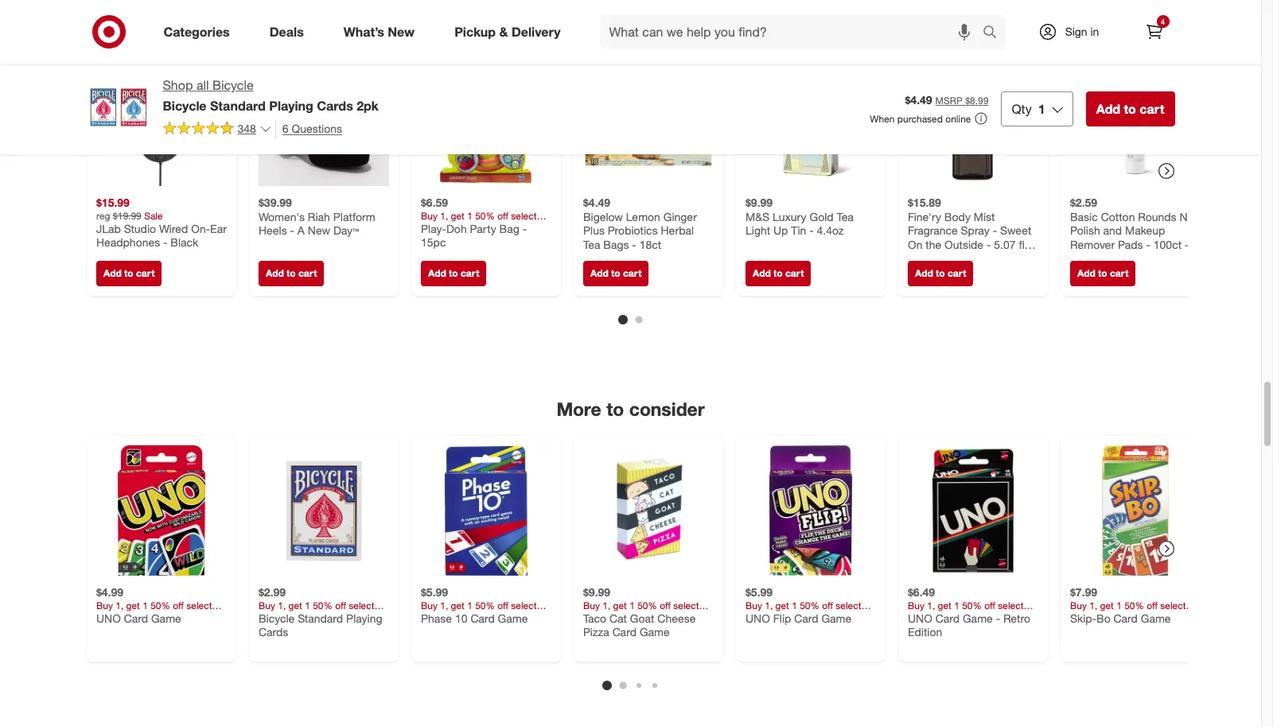 Task type: locate. For each thing, give the bounding box(es) containing it.
$15.89 fine'ry body mist fragrance spray - sweet on the outside - 5.07 fl oz
[[908, 196, 1032, 265]]

$9.99 up taco
[[583, 586, 610, 600]]

playing up 6
[[269, 98, 314, 114]]

&
[[500, 24, 508, 39], [1086, 251, 1093, 265]]

add to cart button for play-doh party bag - 15pc
[[421, 261, 486, 286]]

0 vertical spatial standard
[[210, 98, 266, 114]]

cart down bags
[[623, 267, 642, 279]]

1 $5.99 from the left
[[421, 586, 448, 600]]

10
[[455, 612, 467, 626]]

in
[[1091, 25, 1100, 38]]

uno down $4.99
[[96, 612, 121, 626]]

pickup
[[455, 24, 496, 39]]

348 link
[[163, 120, 272, 140]]

0 horizontal spatial bicycle
[[163, 98, 207, 114]]

3 uno from the left
[[908, 612, 933, 626]]

add down the heels
[[266, 267, 284, 279]]

bicycle standard playing cards
[[258, 612, 382, 640]]

basic
[[1071, 209, 1098, 223]]

rounds
[[1138, 209, 1177, 223]]

card
[[124, 612, 148, 626], [470, 612, 495, 626], [794, 612, 819, 626], [936, 612, 960, 626], [1114, 612, 1138, 626], [612, 626, 637, 640]]

pickup & delivery link
[[441, 14, 581, 49]]

1 vertical spatial standard
[[297, 612, 343, 626]]

bicycle right all
[[213, 77, 254, 93]]

1 horizontal spatial tea
[[837, 209, 854, 223]]

tea inside '$4.49 bigelow lemon ginger plus probiotics herbal tea bags - 18ct'
[[583, 237, 600, 251]]

cards inside bicycle standard playing cards
[[258, 626, 288, 640]]

0 horizontal spatial uno
[[96, 612, 121, 626]]

bicycle down $2.99 at the bottom
[[258, 612, 294, 626]]

add down up at the right top of page
[[1078, 267, 1096, 279]]

to for m&s luxury gold tea light up tin - 4.4oz
[[774, 267, 783, 279]]

skip-
[[1071, 612, 1097, 626]]

sign in link
[[1025, 14, 1125, 49]]

to for bigelow lemon ginger plus probiotics herbal tea bags - 18ct
[[611, 267, 620, 279]]

riah
[[308, 209, 330, 223]]

4 link
[[1137, 14, 1172, 49]]

bicycle
[[213, 77, 254, 93], [163, 98, 207, 114], [258, 612, 294, 626]]

& inside $2.59 basic cotton rounds nail polish and makeup remover pads - 100ct - up & up™
[[1086, 251, 1093, 265]]

image of bicycle standard playing cards 2pk image
[[86, 76, 150, 140]]

$9.99 inside $9.99 m&s luxury gold tea light up tin - 4.4oz
[[746, 196, 773, 209]]

headphones
[[96, 235, 160, 249]]

0 vertical spatial tea
[[837, 209, 854, 223]]

play-doh party bag - 15pc image
[[421, 55, 551, 186]]

cat
[[610, 612, 627, 626]]

- down probiotics
[[632, 237, 636, 251]]

$4.49 up purchased
[[906, 93, 933, 107]]

$5.99 up uno flip card game
[[746, 586, 773, 600]]

1 vertical spatial tea
[[583, 237, 600, 251]]

cart down headphones
[[136, 267, 154, 279]]

$8.99
[[966, 95, 989, 107]]

-
[[522, 221, 527, 235], [290, 223, 294, 237], [810, 223, 814, 237], [993, 223, 997, 237], [163, 235, 167, 249], [632, 237, 636, 251], [987, 237, 991, 251], [1146, 237, 1151, 251], [1185, 237, 1189, 251], [996, 612, 1001, 626]]

playing inside bicycle standard playing cards
[[346, 612, 382, 626]]

$6.49
[[908, 586, 935, 600]]

uno for uno card game - retro edition
[[908, 612, 933, 626]]

1 vertical spatial cards
[[258, 626, 288, 640]]

- down makeup
[[1146, 237, 1151, 251]]

0 horizontal spatial new
[[308, 223, 330, 237]]

edition
[[908, 626, 943, 640]]

$5.99 up phase
[[421, 586, 448, 600]]

uno up edition on the bottom right of page
[[908, 612, 933, 626]]

What can we help you find? suggestions appear below search field
[[600, 14, 987, 49]]

game inside taco cat goat cheese pizza card game
[[640, 626, 670, 640]]

& inside pickup & delivery link
[[500, 24, 508, 39]]

- down wired
[[163, 235, 167, 249]]

0 vertical spatial $4.49
[[906, 93, 933, 107]]

sale
[[144, 209, 163, 221]]

your
[[584, 7, 623, 29]]

$5.99
[[421, 586, 448, 600], [746, 586, 773, 600]]

1 horizontal spatial standard
[[297, 612, 343, 626]]

0 vertical spatial new
[[388, 24, 415, 39]]

$4.49
[[906, 93, 933, 107], [583, 196, 610, 209]]

2 $5.99 from the left
[[746, 586, 773, 600]]

- inside $39.99 women's riah platform heels - a new day™
[[290, 223, 294, 237]]

cart down outside
[[948, 267, 966, 279]]

$9.99 for $9.99 m&s luxury gold tea light up tin - 4.4oz
[[746, 196, 773, 209]]

delivery
[[512, 24, 561, 39]]

1 horizontal spatial &
[[1086, 251, 1093, 265]]

add to cart button for jlab studio wired on-ear headphones - black
[[96, 261, 162, 286]]

$4.49 up the bigelow on the top left of the page
[[583, 196, 610, 209]]

bicycle standard playing cards image
[[258, 446, 389, 577]]

remover
[[1071, 237, 1115, 251]]

1
[[1039, 101, 1046, 117]]

& right up at the right top of page
[[1086, 251, 1093, 265]]

- inside $9.99 m&s luxury gold tea light up tin - 4.4oz
[[810, 223, 814, 237]]

cards down $2.99 at the bottom
[[258, 626, 288, 640]]

playing left phase
[[346, 612, 382, 626]]

cart down up™
[[1110, 267, 1129, 279]]

0 vertical spatial bicycle
[[213, 77, 254, 93]]

lemon
[[626, 209, 660, 223]]

1 vertical spatial new
[[308, 223, 330, 237]]

cards up questions
[[317, 98, 353, 114]]

- right tin
[[810, 223, 814, 237]]

uno left flip
[[746, 612, 770, 626]]

consider
[[630, 398, 705, 420]]

$19.99
[[113, 209, 141, 221]]

uno card game image
[[96, 446, 227, 577]]

0 vertical spatial cards
[[317, 98, 353, 114]]

2 vertical spatial bicycle
[[258, 612, 294, 626]]

taco cat goat cheese pizza card game image
[[583, 446, 714, 577]]

$9.99 for $9.99
[[583, 586, 610, 600]]

- left "a"
[[290, 223, 294, 237]]

add to cart for basic cotton rounds nail polish and makeup remover pads - 100ct - up & up™
[[1078, 267, 1129, 279]]

$4.49 bigelow lemon ginger plus probiotics herbal tea bags - 18ct
[[583, 196, 697, 251]]

new right 'what's'
[[388, 24, 415, 39]]

1 horizontal spatial cards
[[317, 98, 353, 114]]

pickup & delivery
[[455, 24, 561, 39]]

- right bag
[[522, 221, 527, 235]]

fl
[[1019, 237, 1025, 251]]

6 questions
[[283, 122, 342, 135]]

play-
[[421, 221, 446, 235]]

add to cart button for fine'ry body mist fragrance spray - sweet on the outside - 5.07 fl oz
[[908, 261, 974, 286]]

add down oz
[[915, 267, 933, 279]]

$4.49 inside '$4.49 bigelow lemon ginger plus probiotics herbal tea bags - 18ct'
[[583, 196, 610, 209]]

bo
[[1097, 612, 1111, 626]]

0 horizontal spatial &
[[500, 24, 508, 39]]

tea up 4.4oz
[[837, 209, 854, 223]]

add for basic cotton rounds nail polish and makeup remover pads - 100ct - up & up™
[[1078, 267, 1096, 279]]

party
[[470, 221, 496, 235]]

uno flip card game image
[[746, 446, 876, 577]]

$7.99
[[1071, 586, 1098, 600]]

card inside taco cat goat cheese pizza card game
[[612, 626, 637, 640]]

to
[[1125, 101, 1137, 117], [124, 267, 133, 279], [286, 267, 295, 279], [449, 267, 458, 279], [611, 267, 620, 279], [774, 267, 783, 279], [936, 267, 945, 279], [1098, 267, 1108, 279], [607, 398, 624, 420]]

ginger
[[663, 209, 697, 223]]

uno card game - retro edition image
[[908, 446, 1039, 577]]

1 horizontal spatial $9.99
[[746, 196, 773, 209]]

tea down plus
[[583, 237, 600, 251]]

0 horizontal spatial standard
[[210, 98, 266, 114]]

add down bags
[[590, 267, 609, 279]]

$5.99 for phase
[[421, 586, 448, 600]]

cart down play-doh party bag - 15pc
[[461, 267, 479, 279]]

add down light
[[753, 267, 771, 279]]

add to cart for m&s luxury gold tea light up tin - 4.4oz
[[753, 267, 804, 279]]

msrp
[[936, 95, 963, 107]]

& right pickup
[[500, 24, 508, 39]]

0 vertical spatial playing
[[269, 98, 314, 114]]

0 vertical spatial &
[[500, 24, 508, 39]]

taco
[[583, 612, 606, 626]]

add
[[1097, 101, 1121, 117], [103, 267, 121, 279], [266, 267, 284, 279], [428, 267, 446, 279], [590, 267, 609, 279], [753, 267, 771, 279], [915, 267, 933, 279], [1078, 267, 1096, 279]]

uno for uno flip card game
[[746, 612, 770, 626]]

cart for fine'ry body mist fragrance spray - sweet on the outside - 5.07 fl oz
[[948, 267, 966, 279]]

probiotics
[[608, 223, 658, 237]]

0 horizontal spatial tea
[[583, 237, 600, 251]]

0 horizontal spatial $5.99
[[421, 586, 448, 600]]

- inside $15.99 reg $19.99 sale jlab studio wired on-ear headphones - black
[[163, 235, 167, 249]]

m&s
[[746, 209, 770, 223]]

- right 100ct
[[1185, 237, 1189, 251]]

add to cart button for women's riah platform heels - a new day™
[[258, 261, 324, 286]]

skip-bo card game
[[1071, 612, 1171, 626]]

luxury
[[773, 209, 807, 223]]

cart for women's riah platform heels - a new day™
[[298, 267, 317, 279]]

cart down "a"
[[298, 267, 317, 279]]

cotton
[[1101, 209, 1135, 223]]

add to cart for jlab studio wired on-ear headphones - black
[[103, 267, 154, 279]]

cards
[[317, 98, 353, 114], [258, 626, 288, 640]]

bigelow
[[583, 209, 623, 223]]

- inside '$4.49 bigelow lemon ginger plus probiotics herbal tea bags - 18ct'
[[632, 237, 636, 251]]

1 horizontal spatial uno
[[746, 612, 770, 626]]

phase
[[421, 612, 452, 626]]

bicycle inside bicycle standard playing cards
[[258, 612, 294, 626]]

on
[[908, 237, 923, 251]]

add for play-doh party bag - 15pc
[[428, 267, 446, 279]]

sign in
[[1066, 25, 1100, 38]]

1 vertical spatial $9.99
[[583, 586, 610, 600]]

more to consider
[[557, 398, 705, 420]]

1 uno from the left
[[96, 612, 121, 626]]

1 vertical spatial playing
[[346, 612, 382, 626]]

4.4oz
[[817, 223, 844, 237]]

uno inside uno card game - retro edition
[[908, 612, 933, 626]]

outside
[[945, 237, 984, 251]]

uno
[[96, 612, 121, 626], [746, 612, 770, 626], [908, 612, 933, 626]]

to for play-doh party bag - 15pc
[[449, 267, 458, 279]]

0 horizontal spatial $4.49
[[583, 196, 610, 209]]

1 horizontal spatial $5.99
[[746, 586, 773, 600]]

sign
[[1066, 25, 1088, 38]]

add down 15pc on the left
[[428, 267, 446, 279]]

playing
[[269, 98, 314, 114], [346, 612, 382, 626]]

$9.99 up m&s at the right
[[746, 196, 773, 209]]

day™
[[333, 223, 359, 237]]

uno card game
[[96, 612, 181, 626]]

cart down tin
[[785, 267, 804, 279]]

qty
[[1012, 101, 1033, 117]]

makeup
[[1125, 223, 1166, 237]]

1 horizontal spatial $4.49
[[906, 93, 933, 107]]

0 horizontal spatial playing
[[269, 98, 314, 114]]

0 horizontal spatial cards
[[258, 626, 288, 640]]

1 vertical spatial $4.49
[[583, 196, 610, 209]]

0 vertical spatial $9.99
[[746, 196, 773, 209]]

taco cat goat cheese pizza card game
[[583, 612, 696, 640]]

0 horizontal spatial $9.99
[[583, 586, 610, 600]]

add for jlab studio wired on-ear headphones - black
[[103, 267, 121, 279]]

2 horizontal spatial bicycle
[[258, 612, 294, 626]]

bicycle down shop
[[163, 98, 207, 114]]

online
[[946, 113, 972, 125]]

1 horizontal spatial new
[[388, 24, 415, 39]]

add for m&s luxury gold tea light up tin - 4.4oz
[[753, 267, 771, 279]]

- left retro
[[996, 612, 1001, 626]]

m&s luxury gold tea light up tin - 4.4oz image
[[746, 55, 876, 186]]

1 vertical spatial &
[[1086, 251, 1093, 265]]

polish
[[1071, 223, 1101, 237]]

2 horizontal spatial uno
[[908, 612, 933, 626]]

the
[[926, 237, 942, 251]]

add to cart button for basic cotton rounds nail polish and makeup remover pads - 100ct - up & up™
[[1071, 261, 1136, 286]]

add down headphones
[[103, 267, 121, 279]]

new down riah
[[308, 223, 330, 237]]

2 uno from the left
[[746, 612, 770, 626]]

add for fine'ry body mist fragrance spray - sweet on the outside - 5.07 fl oz
[[915, 267, 933, 279]]

$15.99
[[96, 196, 129, 209]]

standard inside shop all bicycle bicycle standard playing cards 2pk
[[210, 98, 266, 114]]

18ct
[[639, 237, 661, 251]]

1 horizontal spatial playing
[[346, 612, 382, 626]]



Task type: describe. For each thing, give the bounding box(es) containing it.
6 questions link
[[275, 120, 342, 138]]

black
[[170, 235, 198, 249]]

studio
[[124, 221, 156, 235]]

cart for m&s luxury gold tea light up tin - 4.4oz
[[785, 267, 804, 279]]

cart for play-doh party bag - 15pc
[[461, 267, 479, 279]]

up
[[1071, 251, 1083, 265]]

add to cart button for m&s luxury gold tea light up tin - 4.4oz
[[746, 261, 811, 286]]

plus
[[583, 223, 605, 237]]

$4.49 msrp $8.99
[[906, 93, 989, 107]]

bags
[[603, 237, 629, 251]]

add to cart for bigelow lemon ginger plus probiotics herbal tea bags - 18ct
[[590, 267, 642, 279]]

1 horizontal spatial bicycle
[[213, 77, 254, 93]]

sweet
[[1000, 223, 1032, 237]]

$5.99 for uno
[[746, 586, 773, 600]]

pizza
[[583, 626, 609, 640]]

your views
[[584, 7, 678, 29]]

wired
[[159, 221, 188, 235]]

15pc
[[421, 235, 446, 249]]

uno flip card game
[[746, 612, 852, 626]]

questions
[[292, 122, 342, 135]]

- inside uno card game - retro edition
[[996, 612, 1001, 626]]

nail
[[1180, 209, 1199, 223]]

reg
[[96, 209, 110, 221]]

tin
[[791, 223, 806, 237]]

new inside $39.99 women's riah platform heels - a new day™
[[308, 223, 330, 237]]

$2.59
[[1071, 196, 1098, 209]]

light
[[746, 223, 770, 237]]

2pk
[[357, 98, 379, 114]]

to for fine'ry body mist fragrance spray - sweet on the outside - 5.07 fl oz
[[936, 267, 945, 279]]

what's
[[344, 24, 385, 39]]

add to cart for play-doh party bag - 15pc
[[428, 267, 479, 279]]

fine'ry
[[908, 209, 941, 223]]

body
[[945, 209, 971, 223]]

more
[[557, 398, 602, 420]]

ear
[[210, 221, 226, 235]]

to for basic cotton rounds nail polish and makeup remover pads - 100ct - up & up™
[[1098, 267, 1108, 279]]

game inside uno card game - retro edition
[[963, 612, 993, 626]]

spray
[[961, 223, 990, 237]]

gold
[[810, 209, 834, 223]]

standard inside bicycle standard playing cards
[[297, 612, 343, 626]]

add to cart for fine'ry body mist fragrance spray - sweet on the outside - 5.07 fl oz
[[915, 267, 966, 279]]

add for women's riah platform heels - a new day™
[[266, 267, 284, 279]]

and
[[1104, 223, 1122, 237]]

- left 5.07
[[987, 237, 991, 251]]

$2.99
[[258, 586, 286, 600]]

6
[[283, 122, 289, 135]]

uno for uno card game
[[96, 612, 121, 626]]

cart for basic cotton rounds nail polish and makeup remover pads - 100ct - up & up™
[[1110, 267, 1129, 279]]

what's new
[[344, 24, 415, 39]]

$6.59
[[421, 196, 448, 209]]

up™
[[1097, 251, 1115, 265]]

- inside play-doh party bag - 15pc
[[522, 221, 527, 235]]

card inside uno card game - retro edition
[[936, 612, 960, 626]]

all
[[197, 77, 209, 93]]

phase 10 card game
[[421, 612, 528, 626]]

$39.99 women's riah platform heels - a new day™
[[258, 196, 375, 237]]

bag
[[499, 221, 519, 235]]

herbal
[[661, 223, 694, 237]]

categories link
[[150, 14, 250, 49]]

search
[[976, 25, 1014, 41]]

playing inside shop all bicycle bicycle standard playing cards 2pk
[[269, 98, 314, 114]]

fragrance
[[908, 223, 958, 237]]

pads
[[1118, 237, 1143, 251]]

cart for jlab studio wired on-ear headphones - black
[[136, 267, 154, 279]]

add to cart for women's riah platform heels - a new day™
[[266, 267, 317, 279]]

women's riah platform heels - a new day™ image
[[258, 55, 389, 186]]

purchased
[[898, 113, 943, 125]]

cards inside shop all bicycle bicycle standard playing cards 2pk
[[317, 98, 353, 114]]

tea inside $9.99 m&s luxury gold tea light up tin - 4.4oz
[[837, 209, 854, 223]]

to for jlab studio wired on-ear headphones - black
[[124, 267, 133, 279]]

- up 5.07
[[993, 223, 997, 237]]

$4.49 for $4.49 msrp $8.99
[[906, 93, 933, 107]]

retro
[[1004, 612, 1031, 626]]

jlab
[[96, 221, 121, 235]]

cart down 4 link
[[1140, 101, 1165, 117]]

basic cotton rounds nail polish and makeup remover pads - 100ct - up & up™ image
[[1071, 55, 1201, 186]]

$39.99
[[258, 196, 292, 209]]

mist
[[974, 209, 995, 223]]

goat
[[630, 612, 654, 626]]

skip-bo card game image
[[1071, 446, 1201, 577]]

1 vertical spatial bicycle
[[163, 98, 207, 114]]

348
[[238, 122, 256, 136]]

heels
[[258, 223, 287, 237]]

$4.99
[[96, 586, 123, 600]]

4
[[1161, 17, 1166, 26]]

$2.59 basic cotton rounds nail polish and makeup remover pads - 100ct - up & up™
[[1071, 196, 1199, 265]]

add to cart button for bigelow lemon ginger plus probiotics herbal tea bags - 18ct
[[583, 261, 649, 286]]

$15.99 reg $19.99 sale jlab studio wired on-ear headphones - black
[[96, 196, 226, 249]]

flip
[[773, 612, 791, 626]]

cart for bigelow lemon ginger plus probiotics herbal tea bags - 18ct
[[623, 267, 642, 279]]

add for bigelow lemon ginger plus probiotics herbal tea bags - 18ct
[[590, 267, 609, 279]]

jlab studio wired on-ear headphones - black image
[[96, 55, 227, 186]]

$15.89
[[908, 196, 941, 209]]

100ct
[[1154, 237, 1182, 251]]

when
[[871, 113, 895, 125]]

$9.99 m&s luxury gold tea light up tin - 4.4oz
[[746, 196, 854, 237]]

5.07
[[994, 237, 1016, 251]]

to for women's riah platform heels - a new day™
[[286, 267, 295, 279]]

add right the '1'
[[1097, 101, 1121, 117]]

qty 1
[[1012, 101, 1046, 117]]

fine'ry body mist fragrance spray - sweet on the outside - 5.07 fl oz image
[[908, 55, 1039, 186]]

cheese
[[657, 612, 696, 626]]

$4.49 for $4.49 bigelow lemon ginger plus probiotics herbal tea bags - 18ct
[[583, 196, 610, 209]]

bigelow lemon ginger plus probiotics herbal tea bags - 18ct image
[[583, 55, 714, 186]]

oz
[[908, 251, 920, 265]]

categories
[[164, 24, 230, 39]]

phase 10 card game image
[[421, 446, 551, 577]]

views
[[628, 7, 678, 29]]



Task type: vqa. For each thing, say whether or not it's contained in the screenshot.
bigelow lemon ginger plus probiotics herbal tea bags - 18ct image
yes



